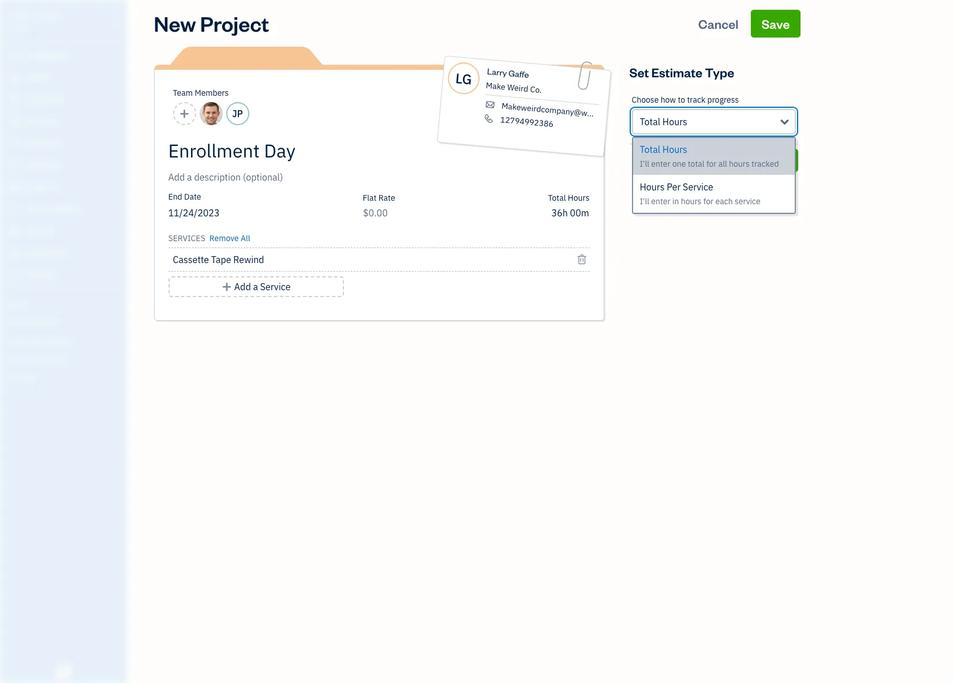 Task type: describe. For each thing, give the bounding box(es) containing it.
choose how to track progress element
[[630, 86, 798, 144]]

remove project service image
[[577, 253, 588, 267]]

larry
[[487, 66, 507, 78]]

end
[[168, 192, 182, 202]]

new
[[154, 10, 196, 37]]

i'll inside total hours i'll enter one total for all hours tracked
[[640, 159, 650, 169]]

cassette
[[173, 254, 209, 266]]

service for a
[[260, 281, 291, 293]]

done button
[[752, 149, 798, 172]]

gaffe
[[508, 68, 529, 80]]

larry gaffe make weird co.
[[486, 66, 542, 95]]

one
[[673, 159, 686, 169]]

hours inside total hours i'll enter one total for all hours tracked
[[663, 144, 688, 155]]

add
[[234, 281, 251, 293]]

expense image
[[8, 160, 21, 172]]

list box containing total hours
[[633, 138, 795, 213]]

inc
[[44, 10, 61, 22]]

payment image
[[8, 138, 21, 150]]

2 vertical spatial total
[[548, 193, 566, 203]]

Project Description text field
[[168, 170, 486, 184]]

client image
[[8, 72, 21, 84]]

team members image
[[9, 318, 124, 327]]

for inside "hours per service i'll enter in hours for each service"
[[704, 196, 714, 207]]

set estimate type
[[630, 64, 735, 80]]

done
[[763, 154, 788, 167]]

how
[[661, 95, 676, 105]]

services remove all
[[168, 233, 250, 244]]

money image
[[8, 226, 21, 237]]

hours inside "hours per service i'll enter in hours for each service"
[[681, 196, 702, 207]]

hours inside estimate type field
[[663, 116, 688, 128]]

0 vertical spatial cancel button
[[688, 10, 749, 38]]

1 vertical spatial total hours
[[548, 193, 590, 203]]

save button
[[752, 10, 801, 38]]

add team member image
[[179, 107, 190, 121]]

rewind
[[233, 254, 264, 266]]

to
[[678, 95, 686, 105]]

per
[[667, 181, 681, 193]]

team members
[[173, 88, 229, 98]]

hours up hourly budget text field
[[568, 193, 590, 203]]

hours inside "hours per service i'll enter in hours for each service"
[[640, 181, 665, 193]]

plus image
[[222, 280, 232, 294]]

remove
[[210, 233, 239, 244]]

turtle inc owner
[[9, 10, 61, 32]]

set
[[630, 64, 649, 80]]

tape
[[211, 254, 231, 266]]

owner
[[9, 23, 31, 32]]

items and services image
[[9, 336, 124, 345]]

freshbooks image
[[54, 665, 73, 679]]

for inside total hours i'll enter one total for all hours tracked
[[707, 159, 717, 169]]

co.
[[530, 84, 542, 95]]

hours per service i'll enter in hours for each service
[[640, 181, 761, 207]]

lg
[[455, 69, 473, 88]]

tracked
[[752, 159, 779, 169]]

1 vertical spatial cancel button
[[630, 149, 745, 172]]

estimate image
[[8, 94, 21, 106]]

12794992386
[[500, 114, 554, 129]]

settings image
[[9, 373, 124, 382]]

progress
[[708, 95, 739, 105]]



Task type: vqa. For each thing, say whether or not it's contained in the screenshot.
the middle your
no



Task type: locate. For each thing, give the bounding box(es) containing it.
date
[[184, 192, 201, 202]]

choose
[[632, 95, 659, 105]]

cancel for topmost cancel "button"
[[699, 16, 739, 32]]

flat rate
[[363, 193, 395, 203]]

hours right all
[[729, 159, 750, 169]]

cancel button up 'type' at top
[[688, 10, 749, 38]]

list box
[[633, 138, 795, 213]]

timer image
[[8, 204, 21, 215]]

remove all button
[[207, 229, 250, 245]]

service down total
[[683, 181, 714, 193]]

i'll inside "hours per service i'll enter in hours for each service"
[[640, 196, 650, 207]]

i'll
[[640, 159, 650, 169], [640, 196, 650, 207]]

i'll left in
[[640, 196, 650, 207]]

i'll left one
[[640, 159, 650, 169]]

in
[[673, 196, 679, 207]]

estimate
[[652, 64, 703, 80]]

0 vertical spatial total
[[640, 116, 661, 128]]

hours left per
[[640, 181, 665, 193]]

0 horizontal spatial total hours
[[548, 193, 590, 203]]

phone image
[[483, 114, 495, 124]]

0 vertical spatial service
[[683, 181, 714, 193]]

each
[[716, 196, 733, 207]]

hours per service option
[[633, 176, 795, 213]]

cancel up 'type' at top
[[699, 16, 739, 32]]

0 vertical spatial total hours
[[640, 116, 688, 128]]

1 vertical spatial hours
[[681, 196, 702, 207]]

total inside total hours i'll enter one total for all hours tracked
[[640, 144, 661, 155]]

jp
[[232, 108, 243, 120]]

total hours i'll enter one total for all hours tracked
[[640, 144, 779, 169]]

0 vertical spatial cancel
[[699, 16, 739, 32]]

1 vertical spatial service
[[260, 281, 291, 293]]

2 i'll from the top
[[640, 196, 650, 207]]

total hours down "how"
[[640, 116, 688, 128]]

cassette tape rewind
[[173, 254, 264, 266]]

turtle
[[9, 10, 42, 22]]

1 vertical spatial total
[[640, 144, 661, 155]]

1 i'll from the top
[[640, 159, 650, 169]]

cancel
[[699, 16, 739, 32], [671, 154, 704, 167]]

choose how to track progress
[[632, 95, 739, 105]]

0 horizontal spatial service
[[260, 281, 291, 293]]

enter left one
[[652, 159, 671, 169]]

type
[[705, 64, 735, 80]]

add a service button
[[168, 277, 344, 297]]

hours right in
[[681, 196, 702, 207]]

Estimate Type field
[[632, 109, 796, 135]]

cancel for the bottom cancel "button"
[[671, 154, 704, 167]]

enter left in
[[652, 196, 671, 207]]

total hours option
[[633, 138, 795, 176]]

makeweirdcompany@weird.co
[[501, 101, 612, 121]]

end date
[[168, 192, 201, 202]]

service inside button
[[260, 281, 291, 293]]

Project Name text field
[[168, 139, 486, 162]]

1 horizontal spatial service
[[683, 181, 714, 193]]

0 horizontal spatial hours
[[681, 196, 702, 207]]

total
[[640, 116, 661, 128], [640, 144, 661, 155], [548, 193, 566, 203]]

1 horizontal spatial hours
[[729, 159, 750, 169]]

service right a
[[260, 281, 291, 293]]

Amount (USD) text field
[[363, 207, 388, 219]]

invoice image
[[8, 116, 21, 128]]

enter
[[652, 159, 671, 169], [652, 196, 671, 207]]

total hours inside estimate type field
[[640, 116, 688, 128]]

make
[[486, 80, 506, 92]]

service inside "hours per service i'll enter in hours for each service"
[[683, 181, 714, 193]]

service
[[735, 196, 761, 207]]

enter inside total hours i'll enter one total for all hours tracked
[[652, 159, 671, 169]]

for left each
[[704, 196, 714, 207]]

envelope image
[[484, 100, 496, 110]]

1 vertical spatial enter
[[652, 196, 671, 207]]

cancel button
[[688, 10, 749, 38], [630, 149, 745, 172]]

total
[[688, 159, 705, 169]]

hours
[[663, 116, 688, 128], [663, 144, 688, 155], [640, 181, 665, 193], [568, 193, 590, 203]]

new project
[[154, 10, 269, 37]]

report image
[[8, 270, 21, 281]]

total inside estimate type field
[[640, 116, 661, 128]]

0 vertical spatial i'll
[[640, 159, 650, 169]]

all
[[719, 159, 728, 169]]

2 enter from the top
[[652, 196, 671, 207]]

1 enter from the top
[[652, 159, 671, 169]]

apps image
[[9, 299, 124, 308]]

dashboard image
[[8, 50, 21, 62]]

chart image
[[8, 248, 21, 259]]

1 vertical spatial cancel
[[671, 154, 704, 167]]

rate
[[379, 193, 395, 203]]

End date in  format text field
[[168, 207, 309, 219]]

a
[[253, 281, 258, 293]]

1 vertical spatial for
[[704, 196, 714, 207]]

0 vertical spatial for
[[707, 159, 717, 169]]

members
[[195, 88, 229, 98]]

cancel up per
[[671, 154, 704, 167]]

enter inside "hours per service i'll enter in hours for each service"
[[652, 196, 671, 207]]

services
[[168, 233, 205, 244]]

hours down to
[[663, 116, 688, 128]]

1 horizontal spatial total hours
[[640, 116, 688, 128]]

project image
[[8, 182, 21, 193]]

cancel button up per
[[630, 149, 745, 172]]

bank connections image
[[9, 355, 124, 364]]

service for per
[[683, 181, 714, 193]]

for left all
[[707, 159, 717, 169]]

project
[[200, 10, 269, 37]]

hours up one
[[663, 144, 688, 155]]

weird
[[507, 82, 529, 94]]

for
[[707, 159, 717, 169], [704, 196, 714, 207]]

track
[[687, 95, 706, 105]]

total hours
[[640, 116, 688, 128], [548, 193, 590, 203]]

0 vertical spatial hours
[[729, 159, 750, 169]]

team
[[173, 88, 193, 98]]

save
[[762, 16, 790, 32]]

1 vertical spatial i'll
[[640, 196, 650, 207]]

main element
[[0, 0, 156, 684]]

hours
[[729, 159, 750, 169], [681, 196, 702, 207]]

flat
[[363, 193, 377, 203]]

hours inside total hours i'll enter one total for all hours tracked
[[729, 159, 750, 169]]

total hours up hourly budget text field
[[548, 193, 590, 203]]

Hourly Budget text field
[[552, 207, 590, 219]]

all
[[241, 233, 250, 244]]

add a service
[[234, 281, 291, 293]]

0 vertical spatial enter
[[652, 159, 671, 169]]

service
[[683, 181, 714, 193], [260, 281, 291, 293]]



